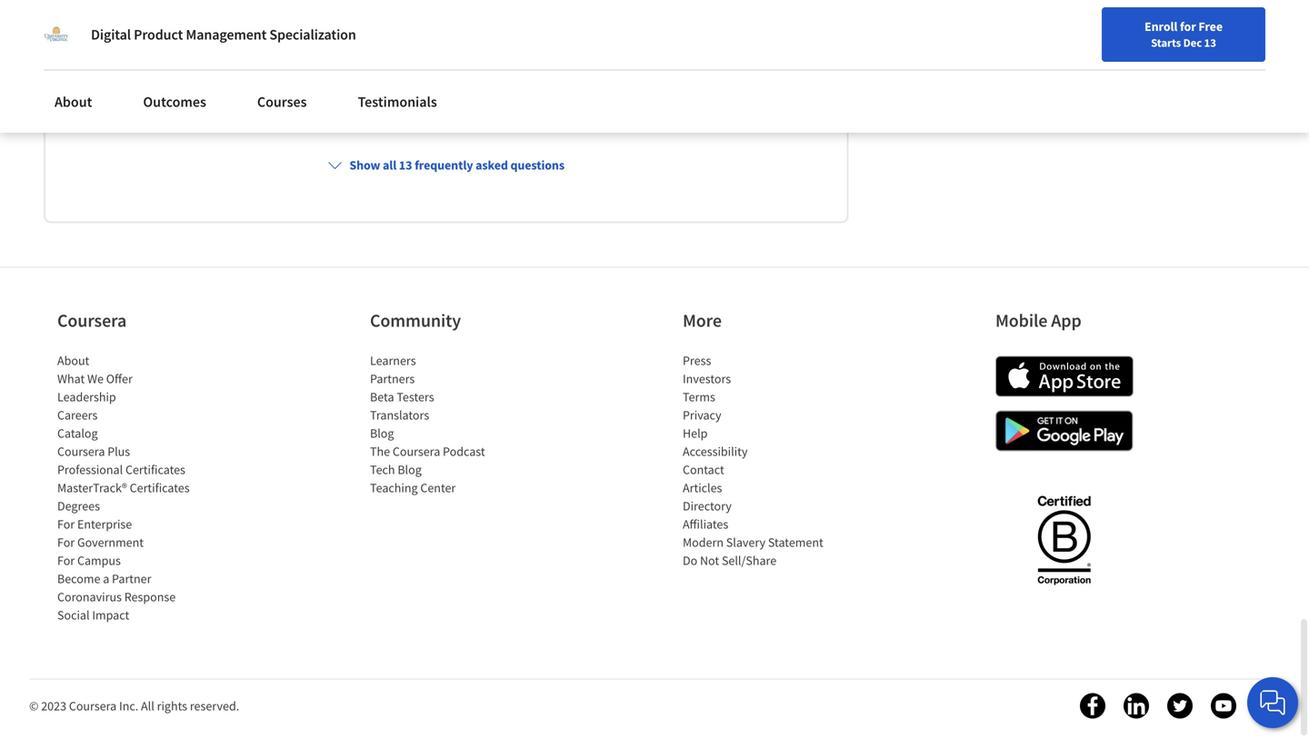 Task type: locate. For each thing, give the bounding box(es) containing it.
contact link
[[683, 461, 725, 478]]

leadership
[[57, 389, 116, 405]]

for campus link
[[57, 552, 121, 569]]

coursera up what we offer link
[[57, 309, 127, 332]]

about link
[[44, 82, 103, 122], [57, 352, 89, 369]]

learners link
[[370, 352, 416, 369]]

1 list from the left
[[57, 351, 212, 624]]

accessibility link
[[683, 443, 748, 460]]

inc.
[[119, 698, 138, 714]]

for
[[1180, 18, 1197, 35]]

a
[[103, 571, 109, 587]]

enroll
[[1145, 18, 1178, 35]]

coursera down catalog link
[[57, 443, 105, 460]]

13
[[1205, 35, 1217, 50], [399, 157, 412, 173]]

coursera left inc.
[[69, 698, 117, 714]]

1 horizontal spatial blog
[[398, 461, 422, 478]]

coronavirus
[[57, 589, 122, 605]]

0 horizontal spatial list
[[57, 351, 212, 624]]

certificates
[[125, 461, 185, 478], [130, 480, 190, 496]]

about for about
[[55, 93, 92, 111]]

careers
[[57, 407, 98, 423]]

asked
[[476, 157, 508, 173]]

for up become
[[57, 552, 75, 569]]

free
[[1199, 18, 1223, 35]]

for down degrees
[[57, 516, 75, 532]]

chat with us image
[[1259, 688, 1288, 718]]

translators
[[370, 407, 429, 423]]

for
[[57, 516, 75, 532], [57, 534, 75, 551], [57, 552, 75, 569]]

blog link
[[370, 425, 394, 441]]

None search field
[[259, 11, 559, 48]]

about link down university of virginia icon
[[44, 82, 103, 122]]

response
[[124, 589, 176, 605]]

2 horizontal spatial list
[[683, 351, 838, 570]]

investors link
[[683, 371, 731, 387]]

help link
[[683, 425, 708, 441]]

1 horizontal spatial 13
[[1205, 35, 1217, 50]]

slavery
[[726, 534, 766, 551]]

list containing about
[[57, 351, 212, 624]]

show notifications image
[[1098, 23, 1120, 45]]

certificates up mastertrack® certificates link
[[125, 461, 185, 478]]

coursera linkedin image
[[1124, 693, 1150, 719]]

articles link
[[683, 480, 722, 496]]

learners partners beta testers translators blog the coursera podcast tech blog teaching center
[[370, 352, 485, 496]]

13 inside enroll for free starts dec 13
[[1205, 35, 1217, 50]]

rights
[[157, 698, 187, 714]]

press link
[[683, 352, 711, 369]]

0 vertical spatial blog
[[370, 425, 394, 441]]

© 2023 coursera inc. all rights reserved.
[[29, 698, 239, 714]]

1 vertical spatial for
[[57, 534, 75, 551]]

directory
[[683, 498, 732, 514]]

get it on google play image
[[996, 411, 1134, 451]]

testimonials
[[358, 93, 437, 111]]

affiliates link
[[683, 516, 729, 532]]

about for about what we offer leadership careers catalog coursera plus professional certificates mastertrack® certificates degrees for enterprise for government for campus become a partner coronavirus response social impact
[[57, 352, 89, 369]]

logo of certified b corporation image
[[1027, 485, 1102, 594]]

for up for campus link in the bottom left of the page
[[57, 534, 75, 551]]

2 list from the left
[[370, 351, 525, 497]]

coursera up tech blog link at left
[[393, 443, 440, 460]]

privacy link
[[683, 407, 722, 423]]

3 list from the left
[[683, 351, 838, 570]]

all
[[383, 157, 397, 173]]

management
[[186, 25, 267, 44]]

coursera
[[57, 309, 127, 332], [57, 443, 105, 460], [393, 443, 440, 460], [69, 698, 117, 714]]

2 for from the top
[[57, 534, 75, 551]]

3 for from the top
[[57, 552, 75, 569]]

0 vertical spatial about link
[[44, 82, 103, 122]]

0 horizontal spatial 13
[[399, 157, 412, 173]]

about link up what
[[57, 352, 89, 369]]

show all 13 frequently asked questions
[[350, 157, 565, 173]]

0 vertical spatial about
[[55, 93, 92, 111]]

about inside about what we offer leadership careers catalog coursera plus professional certificates mastertrack® certificates degrees for enterprise for government for campus become a partner coronavirus response social impact
[[57, 352, 89, 369]]

blog up the
[[370, 425, 394, 441]]

1 vertical spatial certificates
[[130, 480, 190, 496]]

all
[[141, 698, 154, 714]]

more
[[683, 309, 722, 332]]

collapsed list
[[67, 0, 825, 739]]

tech blog link
[[370, 461, 422, 478]]

1 vertical spatial 13
[[399, 157, 412, 173]]

coursera facebook image
[[1080, 693, 1106, 719]]

13 down free
[[1205, 35, 1217, 50]]

0 vertical spatial for
[[57, 516, 75, 532]]

0 vertical spatial 13
[[1205, 35, 1217, 50]]

13 right all
[[399, 157, 412, 173]]

1 vertical spatial blog
[[398, 461, 422, 478]]

enroll for free starts dec 13
[[1145, 18, 1223, 50]]

menu item
[[962, 18, 1079, 77]]

courses link
[[246, 82, 318, 122]]

professional certificates link
[[57, 461, 185, 478]]

affiliates
[[683, 516, 729, 532]]

offer
[[106, 371, 133, 387]]

modern
[[683, 534, 724, 551]]

certificates down the professional certificates link
[[130, 480, 190, 496]]

courses
[[257, 93, 307, 111]]

degrees
[[57, 498, 100, 514]]

press
[[683, 352, 711, 369]]

terms
[[683, 389, 716, 405]]

social impact link
[[57, 607, 129, 623]]

about
[[55, 93, 92, 111], [57, 352, 89, 369]]

1 vertical spatial about link
[[57, 352, 89, 369]]

list
[[57, 351, 212, 624], [370, 351, 525, 497], [683, 351, 838, 570]]

the coursera podcast link
[[370, 443, 485, 460]]

1 vertical spatial about
[[57, 352, 89, 369]]

about link for outcomes
[[44, 82, 103, 122]]

blog up teaching center link
[[398, 461, 422, 478]]

about down university of virginia icon
[[55, 93, 92, 111]]

mastertrack®
[[57, 480, 127, 496]]

2 vertical spatial for
[[57, 552, 75, 569]]

specialization
[[270, 25, 356, 44]]

testimonials link
[[347, 82, 448, 122]]

list containing learners
[[370, 351, 525, 497]]

reserved.
[[190, 698, 239, 714]]

about up what
[[57, 352, 89, 369]]

2023
[[41, 698, 66, 714]]

teaching center link
[[370, 480, 456, 496]]

list containing press
[[683, 351, 838, 570]]

partners link
[[370, 371, 415, 387]]

accessibility
[[683, 443, 748, 460]]

starts
[[1151, 35, 1182, 50]]

mobile
[[996, 309, 1048, 332]]

center
[[420, 480, 456, 496]]

list for coursera
[[57, 351, 212, 624]]

1 horizontal spatial list
[[370, 351, 525, 497]]



Task type: vqa. For each thing, say whether or not it's contained in the screenshot.
University of Virginia icon at top
yes



Task type: describe. For each thing, give the bounding box(es) containing it.
digital product management specialization
[[91, 25, 356, 44]]

testers
[[397, 389, 434, 405]]

for enterprise link
[[57, 516, 132, 532]]

questions
[[511, 157, 565, 173]]

university of virginia image
[[44, 22, 69, 47]]

impact
[[92, 607, 129, 623]]

dec
[[1184, 35, 1202, 50]]

press investors terms privacy help accessibility contact articles directory affiliates modern slavery statement do not sell/share
[[683, 352, 824, 569]]

product
[[134, 25, 183, 44]]

investors
[[683, 371, 731, 387]]

community
[[370, 309, 461, 332]]

coursera image
[[22, 15, 137, 44]]

tech
[[370, 461, 395, 478]]

partners
[[370, 371, 415, 387]]

translators link
[[370, 407, 429, 423]]

become
[[57, 571, 100, 587]]

mobile app
[[996, 309, 1082, 332]]

campus
[[77, 552, 121, 569]]

articles
[[683, 480, 722, 496]]

mastertrack® certificates link
[[57, 480, 190, 496]]

government
[[77, 534, 144, 551]]

coronavirus response link
[[57, 589, 176, 605]]

plus
[[107, 443, 130, 460]]

beta testers link
[[370, 389, 434, 405]]

0 horizontal spatial blog
[[370, 425, 394, 441]]

statement
[[768, 534, 824, 551]]

about link for what we offer
[[57, 352, 89, 369]]

app
[[1052, 309, 1082, 332]]

what we offer link
[[57, 371, 133, 387]]

degrees link
[[57, 498, 100, 514]]

list for more
[[683, 351, 838, 570]]

catalog link
[[57, 425, 98, 441]]

teaching
[[370, 480, 418, 496]]

privacy
[[683, 407, 722, 423]]

professional
[[57, 461, 123, 478]]

careers link
[[57, 407, 98, 423]]

terms link
[[683, 389, 716, 405]]

catalog
[[57, 425, 98, 441]]

sell/share
[[722, 552, 777, 569]]

13 inside dropdown button
[[399, 157, 412, 173]]

outcomes
[[143, 93, 206, 111]]

help
[[683, 425, 708, 441]]

frequently
[[415, 157, 473, 173]]

beta
[[370, 389, 394, 405]]

partner
[[112, 571, 151, 587]]

directory link
[[683, 498, 732, 514]]

coursera inside about what we offer leadership careers catalog coursera plus professional certificates mastertrack® certificates degrees for enterprise for government for campus become a partner coronavirus response social impact
[[57, 443, 105, 460]]

learners
[[370, 352, 416, 369]]

digital
[[91, 25, 131, 44]]

coursera twitter image
[[1168, 693, 1193, 719]]

we
[[87, 371, 104, 387]]

not
[[700, 552, 720, 569]]

become a partner link
[[57, 571, 151, 587]]

leadership link
[[57, 389, 116, 405]]

outcomes link
[[132, 82, 217, 122]]

modern slavery statement link
[[683, 534, 824, 551]]

do
[[683, 552, 698, 569]]

0 vertical spatial certificates
[[125, 461, 185, 478]]

©
[[29, 698, 39, 714]]

download on the app store image
[[996, 356, 1134, 397]]

podcast
[[443, 443, 485, 460]]

coursera plus link
[[57, 443, 130, 460]]

1 for from the top
[[57, 516, 75, 532]]

do not sell/share link
[[683, 552, 777, 569]]

contact
[[683, 461, 725, 478]]

for government link
[[57, 534, 144, 551]]

coursera instagram image
[[1255, 693, 1281, 719]]

enterprise
[[77, 516, 132, 532]]

list for community
[[370, 351, 525, 497]]

what
[[57, 371, 85, 387]]

coursera inside learners partners beta testers translators blog the coursera podcast tech blog teaching center
[[393, 443, 440, 460]]

coursera youtube image
[[1211, 693, 1237, 719]]

the
[[370, 443, 390, 460]]



